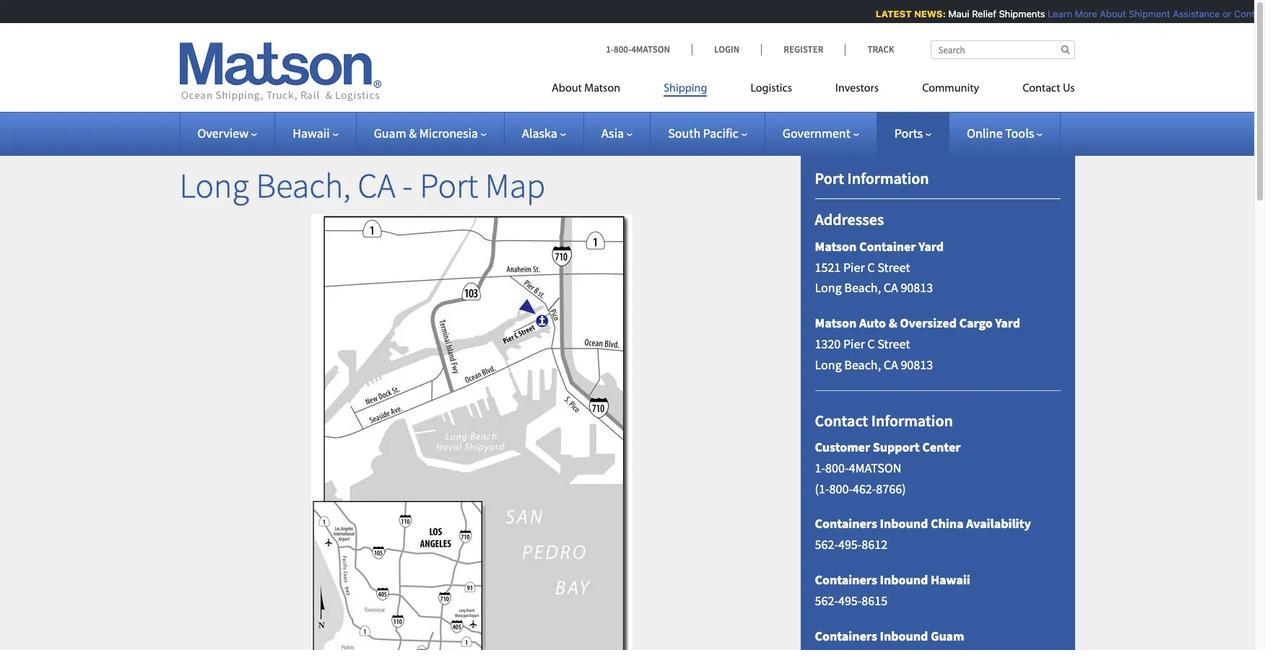 Task type: vqa. For each thing, say whether or not it's contained in the screenshot.
315010
no



Task type: locate. For each thing, give the bounding box(es) containing it.
2 vertical spatial containers
[[815, 628, 877, 645]]

inbound inside containers inbound china availability 562-495-8612
[[880, 516, 928, 533]]

2 562- from the top
[[815, 593, 838, 609]]

(1-
[[815, 481, 829, 497]]

yard right container
[[919, 238, 944, 255]]

port down 'government' link
[[815, 168, 844, 189]]

beach, inside matson container yard 1521 pier c street long beach, ca 90813
[[845, 280, 881, 296]]

contact inside section
[[815, 411, 868, 431]]

1 horizontal spatial 4matson
[[849, 460, 902, 476]]

2 street from the top
[[878, 336, 910, 352]]

guam down containers inbound hawaii 562-495-8615
[[931, 628, 965, 645]]

1 containers from the top
[[815, 516, 877, 533]]

hawaii down blue matson logo with ocean, shipping, truck, rail and logistics written beneath it.
[[293, 125, 330, 142]]

containers for 562-
[[815, 516, 877, 533]]

0 vertical spatial long
[[179, 164, 249, 207]]

1 vertical spatial ca
[[884, 280, 898, 296]]

government link
[[783, 125, 859, 142]]

4matson up 462-
[[849, 460, 902, 476]]

0 vertical spatial matson
[[584, 83, 620, 95]]

c
[[868, 259, 875, 276], [868, 336, 875, 352]]

& inside matson auto & oversized cargo yard 1320 pier c street long beach, ca 90813
[[889, 315, 897, 332]]

long down 1320
[[815, 357, 842, 373]]

-
[[402, 164, 413, 207]]

1 c from the top
[[868, 259, 875, 276]]

matson
[[584, 83, 620, 95], [815, 238, 857, 255], [815, 315, 857, 332]]

0 vertical spatial &
[[409, 125, 417, 142]]

2 vertical spatial 800-
[[829, 481, 853, 497]]

1 vertical spatial matson
[[815, 238, 857, 255]]

matson for matson auto & oversized cargo yard
[[815, 315, 857, 332]]

container
[[859, 238, 916, 255]]

462-
[[853, 481, 876, 497]]

latest
[[870, 8, 906, 20]]

1-
[[606, 43, 614, 56], [815, 460, 826, 476]]

495-
[[838, 537, 862, 553], [838, 593, 862, 609]]

2 vertical spatial ca
[[884, 357, 898, 373]]

1 vertical spatial hawaii
[[931, 572, 970, 589]]

1 vertical spatial pier
[[843, 336, 865, 352]]

logistics link
[[729, 76, 814, 105]]

containers inbound china availability 562-495-8612
[[815, 516, 1031, 553]]

support
[[873, 439, 920, 456]]

1 vertical spatial 1-
[[815, 460, 826, 476]]

ca left -
[[358, 164, 396, 207]]

1 vertical spatial yard
[[995, 315, 1021, 332]]

495- inside containers inbound hawaii 562-495-8615
[[838, 593, 862, 609]]

containers inside containers inbound hawaii 562-495-8615
[[815, 572, 877, 589]]

2 c from the top
[[868, 336, 875, 352]]

0 vertical spatial c
[[868, 259, 875, 276]]

containers inbound guam
[[815, 628, 965, 645]]

8615
[[862, 593, 888, 609]]

495- down 462-
[[838, 537, 862, 553]]

shipping
[[664, 83, 707, 95]]

2 495- from the top
[[838, 593, 862, 609]]

containers down 8615
[[815, 628, 877, 645]]

0 vertical spatial contact
[[1023, 83, 1061, 95]]

containers
[[815, 516, 877, 533], [815, 572, 877, 589], [815, 628, 877, 645]]

containers for 495-
[[815, 572, 877, 589]]

1 horizontal spatial yard
[[995, 315, 1021, 332]]

inbound
[[880, 516, 928, 533], [880, 572, 928, 589], [880, 628, 928, 645]]

ca inside matson auto & oversized cargo yard 1320 pier c street long beach, ca 90813
[[884, 357, 898, 373]]

matson up asia
[[584, 83, 620, 95]]

90813 down oversized on the right
[[901, 357, 933, 373]]

1- up 'about matson' link
[[606, 43, 614, 56]]

contact inside top menu navigation
[[1023, 83, 1061, 95]]

0 vertical spatial inbound
[[880, 516, 928, 533]]

online
[[967, 125, 1003, 142]]

2 vertical spatial long
[[815, 357, 842, 373]]

0 vertical spatial 4matson
[[631, 43, 670, 56]]

matson auto & oversized cargo yard 1320 pier c street long beach, ca 90813
[[815, 315, 1021, 373]]

matson inside matson auto & oversized cargo yard 1320 pier c street long beach, ca 90813
[[815, 315, 857, 332]]

ca up auto on the right
[[884, 280, 898, 296]]

contact
[[1023, 83, 1061, 95], [815, 411, 868, 431]]

1 horizontal spatial about
[[1095, 8, 1121, 20]]

495- inside containers inbound china availability 562-495-8612
[[838, 537, 862, 553]]

1 vertical spatial 800-
[[826, 460, 849, 476]]

1 90813 from the top
[[901, 280, 933, 296]]

1 inbound from the top
[[880, 516, 928, 533]]

investors link
[[814, 76, 901, 105]]

&
[[409, 125, 417, 142], [889, 315, 897, 332]]

1 street from the top
[[878, 259, 910, 276]]

contact up the customer
[[815, 411, 868, 431]]

0 vertical spatial yard
[[919, 238, 944, 255]]

4matson up "shipping"
[[631, 43, 670, 56]]

contact left us
[[1023, 83, 1061, 95]]

about matson
[[552, 83, 620, 95]]

1 vertical spatial 4matson
[[849, 460, 902, 476]]

3 inbound from the top
[[880, 628, 928, 645]]

1 horizontal spatial &
[[889, 315, 897, 332]]

overview
[[198, 125, 249, 142]]

1 vertical spatial &
[[889, 315, 897, 332]]

beach, up auto on the right
[[845, 280, 881, 296]]

online tools link
[[967, 125, 1043, 142]]

about right more
[[1095, 8, 1121, 20]]

port information
[[815, 168, 929, 189]]

0 horizontal spatial 4matson
[[631, 43, 670, 56]]

0 vertical spatial 562-
[[815, 537, 838, 553]]

1 horizontal spatial 1-
[[815, 460, 826, 476]]

learn
[[1043, 8, 1067, 20]]

matson container yard 1521 pier c street long beach, ca 90813
[[815, 238, 944, 296]]

562- left 8612
[[815, 537, 838, 553]]

beach, inside matson auto & oversized cargo yard 1320 pier c street long beach, ca 90813
[[845, 357, 881, 373]]

blue matson logo with ocean, shipping, truck, rail and logistics written beneath it. image
[[179, 43, 382, 102]]

oversized
[[900, 315, 957, 332]]

& left "micronesia"
[[409, 125, 417, 142]]

1 vertical spatial about
[[552, 83, 582, 95]]

information up support
[[872, 411, 953, 431]]

alaska
[[522, 125, 557, 142]]

containers up 8612
[[815, 516, 877, 533]]

0 vertical spatial street
[[878, 259, 910, 276]]

register
[[784, 43, 824, 56]]

login
[[714, 43, 740, 56]]

0 vertical spatial pier
[[843, 259, 865, 276]]

matson up '1521'
[[815, 238, 857, 255]]

495- up containers inbound guam
[[838, 593, 862, 609]]

90813 up oversized on the right
[[901, 280, 933, 296]]

1 vertical spatial containers
[[815, 572, 877, 589]]

4matson inside customer support center 1-800-4matson (1-800-462-8766)
[[849, 460, 902, 476]]

1 562- from the top
[[815, 537, 838, 553]]

1-800-4matson link
[[606, 43, 692, 56]]

matson up 1320
[[815, 315, 857, 332]]

street down auto on the right
[[878, 336, 910, 352]]

0 vertical spatial containers
[[815, 516, 877, 533]]

port right -
[[420, 164, 478, 207]]

tools
[[1005, 125, 1034, 142]]

contact us link
[[1001, 76, 1075, 105]]

pier right '1521'
[[843, 259, 865, 276]]

guam up -
[[374, 125, 406, 142]]

0 vertical spatial 800-
[[614, 43, 631, 56]]

or
[[1217, 8, 1226, 20]]

information
[[847, 168, 929, 189], [872, 411, 953, 431]]

cargo
[[959, 315, 993, 332]]

c down container
[[868, 259, 875, 276]]

register link
[[761, 43, 845, 56]]

0 horizontal spatial port
[[420, 164, 478, 207]]

yard
[[919, 238, 944, 255], [995, 315, 1021, 332]]

& right auto on the right
[[889, 315, 897, 332]]

logistics
[[751, 83, 792, 95]]

beach, down hawaii link
[[256, 164, 351, 207]]

0 vertical spatial about
[[1095, 8, 1121, 20]]

pier
[[843, 259, 865, 276], [843, 336, 865, 352]]

about up alaska link
[[552, 83, 582, 95]]

guam
[[374, 125, 406, 142], [931, 628, 965, 645]]

Search search field
[[931, 40, 1075, 59]]

pier inside matson container yard 1521 pier c street long beach, ca 90813
[[843, 259, 865, 276]]

hawaii inside containers inbound hawaii 562-495-8615
[[931, 572, 970, 589]]

0 horizontal spatial yard
[[919, 238, 944, 255]]

port
[[420, 164, 478, 207], [815, 168, 844, 189]]

customer support center 1-800-4matson (1-800-462-8766)
[[815, 439, 961, 497]]

1 495- from the top
[[838, 537, 862, 553]]

beach, down auto on the right
[[845, 357, 881, 373]]

about inside top menu navigation
[[552, 83, 582, 95]]

street
[[878, 259, 910, 276], [878, 336, 910, 352]]

3 containers from the top
[[815, 628, 877, 645]]

1 vertical spatial street
[[878, 336, 910, 352]]

1 horizontal spatial guam
[[931, 628, 965, 645]]

inbound inside containers inbound hawaii 562-495-8615
[[880, 572, 928, 589]]

c inside matson container yard 1521 pier c street long beach, ca 90813
[[868, 259, 875, 276]]

long beach, ca - port map
[[179, 164, 546, 207]]

2 vertical spatial matson
[[815, 315, 857, 332]]

street inside matson auto & oversized cargo yard 1320 pier c street long beach, ca 90813
[[878, 336, 910, 352]]

ca down auto on the right
[[884, 357, 898, 373]]

0 horizontal spatial contact
[[815, 411, 868, 431]]

1 horizontal spatial hawaii
[[931, 572, 970, 589]]

90813
[[901, 280, 933, 296], [901, 357, 933, 373]]

street down container
[[878, 259, 910, 276]]

0 vertical spatial 90813
[[901, 280, 933, 296]]

pier right 1320
[[843, 336, 865, 352]]

yard right cargo
[[995, 315, 1021, 332]]

pacific
[[703, 125, 739, 142]]

long down overview
[[179, 164, 249, 207]]

beach,
[[256, 164, 351, 207], [845, 280, 881, 296], [845, 357, 881, 373]]

2 pier from the top
[[843, 336, 865, 352]]

0 horizontal spatial about
[[552, 83, 582, 95]]

0 horizontal spatial hawaii
[[293, 125, 330, 142]]

street inside matson container yard 1521 pier c street long beach, ca 90813
[[878, 259, 910, 276]]

562-
[[815, 537, 838, 553], [815, 593, 838, 609]]

hawaii
[[293, 125, 330, 142], [931, 572, 970, 589]]

containers up 8615
[[815, 572, 877, 589]]

section
[[783, 133, 1093, 651]]

ports
[[895, 125, 923, 142]]

matson inside matson container yard 1521 pier c street long beach, ca 90813
[[815, 238, 857, 255]]

2 containers from the top
[[815, 572, 877, 589]]

long down '1521'
[[815, 280, 842, 296]]

c down auto on the right
[[868, 336, 875, 352]]

2 vertical spatial inbound
[[880, 628, 928, 645]]

2 90813 from the top
[[901, 357, 933, 373]]

long
[[179, 164, 249, 207], [815, 280, 842, 296], [815, 357, 842, 373]]

1 vertical spatial 90813
[[901, 357, 933, 373]]

0 vertical spatial 495-
[[838, 537, 862, 553]]

inbound up 8612
[[880, 516, 928, 533]]

1 vertical spatial inbound
[[880, 572, 928, 589]]

addresses
[[815, 210, 884, 230]]

1 pier from the top
[[843, 259, 865, 276]]

alaska link
[[522, 125, 566, 142]]

contact us
[[1023, 83, 1075, 95]]

0 horizontal spatial &
[[409, 125, 417, 142]]

1 vertical spatial guam
[[931, 628, 965, 645]]

asia
[[602, 125, 624, 142]]

inbound up 8615
[[880, 572, 928, 589]]

us
[[1063, 83, 1075, 95]]

about
[[1095, 8, 1121, 20], [552, 83, 582, 95]]

0 vertical spatial guam
[[374, 125, 406, 142]]

1 vertical spatial contact
[[815, 411, 868, 431]]

long inside matson container yard 1521 pier c street long beach, ca 90813
[[815, 280, 842, 296]]

information for contact information
[[872, 411, 953, 431]]

micronesia
[[419, 125, 478, 142]]

2 vertical spatial beach,
[[845, 357, 881, 373]]

long beach image
[[311, 214, 633, 651]]

1 horizontal spatial contact
[[1023, 83, 1061, 95]]

hawaii down containers inbound china availability 562-495-8612 at the right bottom
[[931, 572, 970, 589]]

track link
[[845, 43, 894, 56]]

4matson
[[631, 43, 670, 56], [849, 460, 902, 476]]

562- left 8615
[[815, 593, 838, 609]]

containers inside containers inbound china availability 562-495-8612
[[815, 516, 877, 533]]

china
[[931, 516, 964, 533]]

1 vertical spatial 495-
[[838, 593, 862, 609]]

inbound down 8615
[[880, 628, 928, 645]]

0 horizontal spatial guam
[[374, 125, 406, 142]]

information down ports
[[847, 168, 929, 189]]

0 horizontal spatial 1-
[[606, 43, 614, 56]]

1 vertical spatial c
[[868, 336, 875, 352]]

1 vertical spatial long
[[815, 280, 842, 296]]

assistance
[[1167, 8, 1215, 20]]

1 vertical spatial information
[[872, 411, 953, 431]]

800-
[[614, 43, 631, 56], [826, 460, 849, 476], [829, 481, 853, 497]]

1 vertical spatial 562-
[[815, 593, 838, 609]]

1- up (1-
[[815, 460, 826, 476]]

1 vertical spatial beach,
[[845, 280, 881, 296]]

0 vertical spatial information
[[847, 168, 929, 189]]

None search field
[[931, 40, 1075, 59]]

2 inbound from the top
[[880, 572, 928, 589]]



Task type: describe. For each thing, give the bounding box(es) containing it.
0 vertical spatial beach,
[[256, 164, 351, 207]]

562- inside containers inbound china availability 562-495-8612
[[815, 537, 838, 553]]

ca inside matson container yard 1521 pier c street long beach, ca 90813
[[884, 280, 898, 296]]

information for port information
[[847, 168, 929, 189]]

asia link
[[602, 125, 633, 142]]

0 vertical spatial 1-
[[606, 43, 614, 56]]

south
[[668, 125, 701, 142]]

learn more about shipment assistance or containe link
[[1043, 8, 1265, 20]]

availability
[[966, 516, 1031, 533]]

latest news: maui relief shipments learn more about shipment assistance or containe
[[870, 8, 1265, 20]]

1521
[[815, 259, 841, 276]]

1- inside customer support center 1-800-4matson (1-800-462-8766)
[[815, 460, 826, 476]]

8612
[[862, 537, 888, 553]]

top menu navigation
[[552, 76, 1075, 105]]

map
[[485, 164, 546, 207]]

section containing port information
[[783, 133, 1093, 651]]

contact for contact us
[[1023, 83, 1061, 95]]

inbound for 562-495-8615
[[880, 572, 928, 589]]

maui
[[943, 8, 964, 20]]

yard inside matson container yard 1521 pier c street long beach, ca 90813
[[919, 238, 944, 255]]

yard inside matson auto & oversized cargo yard 1320 pier c street long beach, ca 90813
[[995, 315, 1021, 332]]

long inside matson auto & oversized cargo yard 1320 pier c street long beach, ca 90813
[[815, 357, 842, 373]]

south pacific
[[668, 125, 739, 142]]

shipment
[[1123, 8, 1165, 20]]

south pacific link
[[668, 125, 747, 142]]

investors
[[836, 83, 879, 95]]

90813 inside matson auto & oversized cargo yard 1320 pier c street long beach, ca 90813
[[901, 357, 933, 373]]

about matson link
[[552, 76, 642, 105]]

containe
[[1229, 8, 1265, 20]]

login link
[[692, 43, 761, 56]]

1320
[[815, 336, 841, 352]]

inbound for 562-495-8612
[[880, 516, 928, 533]]

more
[[1070, 8, 1092, 20]]

containers inbound hawaii 562-495-8615
[[815, 572, 970, 609]]

contact for contact information
[[815, 411, 868, 431]]

community
[[922, 83, 979, 95]]

relief
[[967, 8, 991, 20]]

0 vertical spatial hawaii
[[293, 125, 330, 142]]

guam inside section
[[931, 628, 965, 645]]

90813 inside matson container yard 1521 pier c street long beach, ca 90813
[[901, 280, 933, 296]]

0 vertical spatial ca
[[358, 164, 396, 207]]

shipping link
[[642, 76, 729, 105]]

ports link
[[895, 125, 932, 142]]

hawaii link
[[293, 125, 338, 142]]

community link
[[901, 76, 1001, 105]]

contact information
[[815, 411, 953, 431]]

track
[[868, 43, 894, 56]]

news:
[[909, 8, 941, 20]]

search image
[[1061, 45, 1070, 54]]

matson inside top menu navigation
[[584, 83, 620, 95]]

government
[[783, 125, 851, 142]]

matson for matson container yard
[[815, 238, 857, 255]]

1 horizontal spatial port
[[815, 168, 844, 189]]

online tools
[[967, 125, 1034, 142]]

562- inside containers inbound hawaii 562-495-8615
[[815, 593, 838, 609]]

8766)
[[876, 481, 906, 497]]

shipments
[[994, 8, 1040, 20]]

center
[[922, 439, 961, 456]]

guam & micronesia
[[374, 125, 478, 142]]

guam & micronesia link
[[374, 125, 487, 142]]

1-800-4matson
[[606, 43, 670, 56]]

c inside matson auto & oversized cargo yard 1320 pier c street long beach, ca 90813
[[868, 336, 875, 352]]

overview link
[[198, 125, 257, 142]]

customer
[[815, 439, 870, 456]]

pier inside matson auto & oversized cargo yard 1320 pier c street long beach, ca 90813
[[843, 336, 865, 352]]

auto
[[859, 315, 886, 332]]



